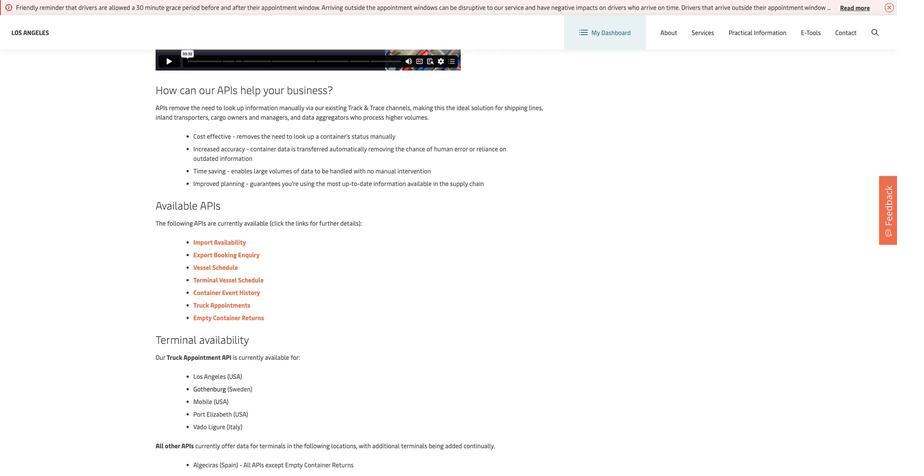 Task type: describe. For each thing, give the bounding box(es) containing it.
port
[[193, 410, 205, 419]]

data up using
[[301, 167, 313, 175]]

1 vertical spatial our
[[199, 83, 215, 97]]

track
[[348, 104, 363, 112]]

/
[[837, 22, 840, 31]]

los angeles (usa)
[[193, 372, 242, 381]]

mobile
[[193, 398, 212, 406]]

after
[[232, 3, 246, 11]]

- for planning
[[246, 179, 248, 188]]

menu
[[769, 22, 785, 31]]

0 vertical spatial container
[[193, 288, 221, 297]]

0 horizontal spatial a
[[132, 3, 135, 11]]

chance
[[406, 145, 425, 153]]

1 vertical spatial (usa)
[[214, 398, 229, 406]]

1 horizontal spatial empty
[[285, 461, 303, 469]]

date
[[360, 179, 372, 188]]

2 vertical spatial container
[[304, 461, 331, 469]]

solution
[[471, 104, 494, 112]]

time
[[193, 167, 207, 175]]

increased
[[193, 145, 220, 153]]

practical
[[729, 28, 752, 37]]

2 their from the left
[[754, 3, 766, 11]]

to down managers,
[[287, 132, 292, 141]]

0 horizontal spatial is
[[233, 353, 237, 362]]

0 vertical spatial who
[[628, 3, 639, 11]]

1 horizontal spatial can
[[439, 3, 449, 11]]

of inside increased accuracy - container data is transferred automatically removing the chance of human error or reliance on outdated information
[[427, 145, 433, 153]]

1 vertical spatial can
[[180, 83, 196, 97]]

and up the cost effective - removes the need to look up a container's status manually
[[290, 113, 301, 121]]

automatically
[[329, 145, 367, 153]]

container event history link
[[193, 288, 260, 297]]

read
[[840, 3, 854, 12]]

0 vertical spatial available
[[407, 179, 432, 188]]

and left after
[[221, 3, 231, 11]]

1 vertical spatial with
[[359, 442, 371, 450]]

terminal vessel schedule link
[[193, 276, 264, 284]]

1 vertical spatial available
[[244, 219, 268, 227]]

to-
[[351, 179, 360, 188]]

1 horizontal spatial are
[[208, 219, 216, 227]]

transporters,
[[174, 113, 209, 121]]

apis up import
[[194, 219, 206, 227]]

global menu
[[750, 22, 785, 31]]

2 horizontal spatial on
[[658, 3, 665, 11]]

my dashboard
[[592, 28, 631, 37]]

window.
[[298, 3, 320, 11]]

switch location button
[[670, 22, 726, 31]]

1 horizontal spatial a
[[316, 132, 319, 141]]

and right owners
[[249, 113, 259, 121]]

los for los angeles (usa)
[[193, 372, 203, 381]]

los for los angeles
[[11, 28, 22, 36]]

data inside apis remove the need to look up information manually via our existing track & trace channels, making this the ideal solution for shipping lines, inland transporters, cargo owners and managers, and data aggregators who process higher volumes.
[[302, 113, 314, 121]]

import availability link
[[193, 238, 246, 247]]

e-
[[801, 28, 806, 37]]

available apis
[[156, 198, 221, 213]]

our inside apis remove the need to look up information manually via our existing track & trace channels, making this the ideal solution for shipping lines, inland transporters, cargo owners and managers, and data aggregators who process higher volumes.
[[315, 104, 324, 112]]

1 horizontal spatial be
[[450, 3, 457, 11]]

large
[[254, 167, 268, 175]]

booking
[[214, 251, 237, 259]]

&
[[364, 104, 369, 112]]

elizabeth
[[207, 410, 232, 419]]

on inside increased accuracy - container data is transferred automatically removing the chance of human error or reliance on outdated information
[[499, 145, 506, 153]]

2 vertical spatial information
[[374, 179, 406, 188]]

time.
[[666, 3, 680, 11]]

via
[[306, 104, 313, 112]]

gothenburg (sweden)
[[193, 385, 252, 393]]

(usa) for elizabeth
[[233, 410, 248, 419]]

turned
[[846, 3, 865, 11]]

import
[[193, 238, 213, 247]]

(click
[[270, 219, 284, 227]]

the
[[156, 219, 166, 227]]

export booking enquiry
[[193, 251, 260, 259]]

need inside apis remove the need to look up information manually via our existing track & trace channels, making this the ideal solution for shipping lines, inland transporters, cargo owners and managers, and data aggregators who process higher volumes.
[[201, 104, 215, 112]]

0 vertical spatial returns
[[242, 314, 264, 322]]

empty container returns link
[[193, 314, 264, 322]]

1 horizontal spatial following
[[304, 442, 330, 450]]

api
[[222, 353, 231, 362]]

reliance
[[476, 145, 498, 153]]

details):
[[340, 219, 362, 227]]

accuracy
[[221, 145, 245, 153]]

to up using
[[315, 167, 320, 175]]

event
[[222, 288, 238, 297]]

2 drivers from the left
[[608, 3, 626, 11]]

further
[[319, 219, 339, 227]]

angeles for los angeles
[[23, 28, 49, 36]]

my dashboard button
[[579, 15, 631, 50]]

switch
[[682, 22, 701, 31]]

or
[[469, 145, 475, 153]]

cargo
[[211, 113, 226, 121]]

1 terminals from the left
[[260, 442, 286, 450]]

all other apis currently offer data for terminals in the following locations, with additional terminals being added continually.
[[156, 442, 495, 450]]

1 vertical spatial need
[[272, 132, 285, 141]]

time saving - enables large volumes of data to be handled with no manual intervention
[[193, 167, 431, 175]]

1 horizontal spatial truck
[[193, 301, 209, 309]]

help
[[240, 83, 261, 97]]

vado
[[193, 423, 207, 431]]

0 vertical spatial currently
[[218, 219, 243, 227]]

cost
[[193, 132, 205, 141]]

chain
[[469, 179, 484, 188]]

empty container returns
[[193, 314, 264, 322]]

0 horizontal spatial for
[[250, 442, 258, 450]]

up inside apis remove the need to look up information manually via our existing track & trace channels, making this the ideal solution for shipping lines, inland transporters, cargo owners and managers, and data aggregators who process higher volumes.
[[237, 104, 244, 112]]

disruptive
[[458, 3, 486, 11]]

rec
[[890, 3, 897, 11]]

- for effective
[[233, 132, 235, 141]]

allowed
[[109, 3, 130, 11]]

handled
[[330, 167, 352, 175]]

being
[[429, 442, 444, 450]]

availability
[[199, 332, 249, 347]]

volumes
[[269, 167, 292, 175]]

1 vertical spatial currently
[[239, 353, 263, 362]]

windows
[[414, 3, 438, 11]]

2 horizontal spatial our
[[494, 3, 503, 11]]

close alert image
[[885, 3, 894, 12]]

away. to
[[866, 3, 889, 11]]

supply
[[450, 179, 468, 188]]

availability
[[214, 238, 246, 247]]

login / create account link
[[807, 15, 883, 38]]

shipping
[[504, 104, 528, 112]]

1 horizontal spatial look
[[294, 132, 306, 141]]

how
[[156, 83, 177, 97]]

increased accuracy - container data is transferred automatically removing the chance of human error or reliance on outdated information
[[193, 145, 506, 163]]

2 horizontal spatial be
[[838, 3, 845, 11]]

1 arrive from the left
[[641, 3, 656, 11]]

truck appointments
[[193, 301, 250, 309]]

human
[[434, 145, 453, 153]]

mobile (usa)
[[193, 398, 229, 406]]

- for (spain)
[[240, 461, 242, 469]]

for:
[[291, 353, 300, 362]]

1 horizontal spatial for
[[310, 219, 318, 227]]

manually inside apis remove the need to look up information manually via our existing track & trace channels, making this the ideal solution for shipping lines, inland transporters, cargo owners and managers, and data aggregators who process higher volumes.
[[279, 104, 304, 112]]

this
[[434, 104, 445, 112]]

services button
[[692, 15, 714, 50]]

contact button
[[835, 15, 857, 50]]

vessel schedule link
[[193, 263, 238, 272]]

status
[[352, 132, 369, 141]]

0 horizontal spatial be
[[322, 167, 329, 175]]

negative
[[551, 3, 575, 11]]

0 horizontal spatial following
[[167, 219, 193, 227]]



Task type: locate. For each thing, give the bounding box(es) containing it.
appointment
[[183, 353, 221, 362]]

2 vertical spatial our
[[315, 104, 324, 112]]

apis left help
[[217, 83, 238, 97]]

information down manual
[[374, 179, 406, 188]]

arrive up location
[[715, 3, 730, 11]]

friendly reminder that drivers are allowed a 30 minute grace period before and after their appointment window. arriving outside the appointment windows can be disruptive to our service and have negative impacts on drivers who arrive on time. drivers that arrive outside their appointment window will be turned away. to rec
[[16, 3, 897, 11]]

history
[[239, 288, 260, 297]]

0 horizontal spatial truck
[[167, 353, 182, 362]]

0 horizontal spatial that
[[66, 3, 77, 11]]

0 vertical spatial are
[[99, 3, 107, 11]]

vessel down export
[[193, 263, 211, 272]]

to inside apis remove the need to look up information manually via our existing track & trace channels, making this the ideal solution for shipping lines, inland transporters, cargo owners and managers, and data aggregators who process higher volumes.
[[216, 104, 222, 112]]

1 horizontal spatial vessel
[[219, 276, 237, 284]]

information inside apis remove the need to look up information manually via our existing track & trace channels, making this the ideal solution for shipping lines, inland transporters, cargo owners and managers, and data aggregators who process higher volumes.
[[245, 104, 278, 112]]

a left 30
[[132, 3, 135, 11]]

our
[[156, 353, 165, 362]]

our right via
[[315, 104, 324, 112]]

can up remove
[[180, 83, 196, 97]]

login
[[821, 22, 836, 31]]

1 that from the left
[[66, 3, 77, 11]]

data right offer at left
[[237, 442, 249, 450]]

improved planning - guarantees you're using the most up-to-date information available in the supply chain
[[193, 179, 484, 188]]

1 horizontal spatial of
[[427, 145, 433, 153]]

- for accuracy
[[246, 145, 249, 153]]

data
[[302, 113, 314, 121], [278, 145, 290, 153], [301, 167, 313, 175], [237, 442, 249, 450]]

- down enables
[[246, 179, 248, 188]]

0 horizontal spatial empty
[[193, 314, 212, 322]]

2 appointment from the left
[[377, 3, 412, 11]]

import availability
[[193, 238, 246, 247]]

practical information button
[[729, 15, 787, 50]]

1 horizontal spatial that
[[702, 3, 713, 11]]

2 vertical spatial currently
[[195, 442, 220, 450]]

1 horizontal spatial schedule
[[238, 276, 264, 284]]

transferred
[[297, 145, 328, 153]]

angeles inside los angeles link
[[23, 28, 49, 36]]

aggregators
[[316, 113, 349, 121]]

1 horizontal spatial their
[[754, 3, 766, 11]]

(usa) up (sweden)
[[227, 372, 242, 381]]

empty up terminal availability
[[193, 314, 212, 322]]

and left have
[[525, 3, 536, 11]]

apis down improved
[[200, 198, 221, 213]]

channels,
[[386, 104, 412, 112]]

1 horizontal spatial in
[[433, 179, 438, 188]]

2 outside from the left
[[732, 3, 752, 11]]

guarantees
[[250, 179, 281, 188]]

container up the truck appointments
[[193, 288, 221, 297]]

- inside increased accuracy - container data is transferred automatically removing the chance of human error or reliance on outdated information
[[246, 145, 249, 153]]

currently up "algeciras"
[[195, 442, 220, 450]]

1 horizontal spatial appointment
[[377, 3, 412, 11]]

for right offer at left
[[250, 442, 258, 450]]

look inside apis remove the need to look up information manually via our existing track & trace channels, making this the ideal solution for shipping lines, inland transporters, cargo owners and managers, and data aggregators who process higher volumes.
[[224, 104, 235, 112]]

1 horizontal spatial our
[[315, 104, 324, 112]]

about
[[661, 28, 677, 37]]

available left (click
[[244, 219, 268, 227]]

on right impacts
[[599, 3, 606, 11]]

apis inside apis remove the need to look up information manually via our existing track & trace channels, making this the ideal solution for shipping lines, inland transporters, cargo owners and managers, and data aggregators who process higher volumes.
[[156, 104, 168, 112]]

create
[[841, 22, 859, 31]]

0 horizontal spatial vessel
[[193, 263, 211, 272]]

up up transferred
[[307, 132, 314, 141]]

0 vertical spatial terminal
[[193, 276, 218, 284]]

the inside increased accuracy - container data is transferred automatically removing the chance of human error or reliance on outdated information
[[395, 145, 404, 153]]

1 horizontal spatial returns
[[332, 461, 354, 469]]

los inside los angeles link
[[11, 28, 22, 36]]

arriving
[[322, 3, 343, 11]]

0 vertical spatial schedule
[[212, 263, 238, 272]]

0 horizontal spatial up
[[237, 104, 244, 112]]

truck right our
[[167, 353, 182, 362]]

for
[[495, 104, 503, 112], [310, 219, 318, 227], [250, 442, 258, 450]]

available down intervention
[[407, 179, 432, 188]]

1 vertical spatial manually
[[370, 132, 395, 141]]

1 horizontal spatial up
[[307, 132, 314, 141]]

a
[[132, 3, 135, 11], [316, 132, 319, 141]]

returns down locations, in the left bottom of the page
[[332, 461, 354, 469]]

(usa) up port elizabeth (usa)
[[214, 398, 229, 406]]

location
[[702, 22, 726, 31]]

1 vertical spatial truck
[[167, 353, 182, 362]]

following left locations, in the left bottom of the page
[[304, 442, 330, 450]]

1 vertical spatial following
[[304, 442, 330, 450]]

be right will
[[838, 3, 845, 11]]

global menu button
[[733, 15, 792, 38]]

outdated
[[193, 154, 218, 163]]

truck down container event history link
[[193, 301, 209, 309]]

(usa) for angeles
[[227, 372, 242, 381]]

apis left "except" on the left bottom
[[252, 461, 264, 469]]

global
[[750, 22, 768, 31]]

angeles
[[23, 28, 49, 36], [204, 372, 226, 381]]

who inside apis remove the need to look up information manually via our existing track & trace channels, making this the ideal solution for shipping lines, inland transporters, cargo owners and managers, and data aggregators who process higher volumes.
[[350, 113, 362, 121]]

to right disruptive
[[487, 3, 493, 11]]

ligure
[[208, 423, 225, 431]]

up-
[[342, 179, 351, 188]]

1 vertical spatial angeles
[[204, 372, 226, 381]]

- right saving
[[227, 167, 230, 175]]

account
[[860, 22, 883, 31]]

continually.
[[464, 442, 495, 450]]

terminal for terminal vessel schedule
[[193, 276, 218, 284]]

additional
[[372, 442, 400, 450]]

schedule down booking on the left of the page
[[212, 263, 238, 272]]

0 vertical spatial (usa)
[[227, 372, 242, 381]]

- right (spain)
[[240, 461, 242, 469]]

cost effective - removes the need to look up a container's status manually
[[193, 132, 395, 141]]

1 horizontal spatial on
[[599, 3, 606, 11]]

that
[[66, 3, 77, 11], [702, 3, 713, 11]]

0 vertical spatial with
[[354, 167, 366, 175]]

up up owners
[[237, 104, 244, 112]]

login / create account
[[821, 22, 883, 31]]

improved
[[193, 179, 219, 188]]

0 vertical spatial need
[[201, 104, 215, 112]]

apis remove the need to look up information manually via our existing track & trace channels, making this the ideal solution for shipping lines, inland transporters, cargo owners and managers, and data aggregators who process higher volumes.
[[156, 104, 543, 121]]

need up cargo
[[201, 104, 215, 112]]

arrive left time.
[[641, 3, 656, 11]]

apis right other
[[181, 442, 194, 450]]

0 horizontal spatial our
[[199, 83, 215, 97]]

0 vertical spatial can
[[439, 3, 449, 11]]

data down via
[[302, 113, 314, 121]]

data down the cost effective - removes the need to look up a container's status manually
[[278, 145, 290, 153]]

for right solution
[[495, 104, 503, 112]]

to up cargo
[[216, 104, 222, 112]]

outside
[[345, 3, 365, 11], [732, 3, 752, 11]]

0 vertical spatial in
[[433, 179, 438, 188]]

information down accuracy
[[220, 154, 252, 163]]

their
[[247, 3, 260, 11], [754, 3, 766, 11]]

their right after
[[247, 3, 260, 11]]

terminal
[[193, 276, 218, 284], [156, 332, 197, 347]]

outside up practical
[[732, 3, 752, 11]]

1 horizontal spatial is
[[291, 145, 296, 153]]

in left supply
[[433, 179, 438, 188]]

2 vertical spatial for
[[250, 442, 258, 450]]

angeles up gothenburg
[[204, 372, 226, 381]]

following down available
[[167, 219, 193, 227]]

about button
[[661, 15, 677, 50]]

reminder
[[40, 3, 64, 11]]

who down track
[[350, 113, 362, 121]]

planning
[[221, 179, 244, 188]]

with right locations, in the left bottom of the page
[[359, 442, 371, 450]]

0 vertical spatial following
[[167, 219, 193, 227]]

container down the "all other apis currently offer data for terminals in the following locations, with additional terminals being added continually."
[[304, 461, 331, 469]]

currently right api
[[239, 353, 263, 362]]

service
[[505, 3, 524, 11]]

0 horizontal spatial their
[[247, 3, 260, 11]]

0 vertical spatial of
[[427, 145, 433, 153]]

empty right "except" on the left bottom
[[285, 461, 303, 469]]

1 their from the left
[[247, 3, 260, 11]]

0 vertical spatial a
[[132, 3, 135, 11]]

2 that from the left
[[702, 3, 713, 11]]

drivers left allowed
[[78, 3, 97, 11]]

- down the removes
[[246, 145, 249, 153]]

0 horizontal spatial terminals
[[260, 442, 286, 450]]

(sweden)
[[227, 385, 252, 393]]

your
[[263, 83, 284, 97]]

is inside increased accuracy - container data is transferred automatically removing the chance of human error or reliance on outdated information
[[291, 145, 296, 153]]

3 appointment from the left
[[768, 3, 803, 11]]

0 vertical spatial up
[[237, 104, 244, 112]]

tools
[[806, 28, 821, 37]]

enables
[[231, 167, 252, 175]]

0 horizontal spatial manually
[[279, 104, 304, 112]]

returns
[[242, 314, 264, 322], [332, 461, 354, 469]]

available
[[156, 198, 198, 213]]

vessel up container event history link
[[219, 276, 237, 284]]

2 arrive from the left
[[715, 3, 730, 11]]

0 vertical spatial empty
[[193, 314, 212, 322]]

will
[[827, 3, 837, 11]]

our up cargo
[[199, 83, 215, 97]]

0 horizontal spatial of
[[294, 167, 299, 175]]

1 outside from the left
[[345, 3, 365, 11]]

our left "service"
[[494, 3, 503, 11]]

0 horizontal spatial outside
[[345, 3, 365, 11]]

terminal up our
[[156, 332, 197, 347]]

1 vertical spatial a
[[316, 132, 319, 141]]

appointment left window.
[[261, 3, 297, 11]]

contact
[[835, 28, 857, 37]]

0 vertical spatial los
[[11, 28, 22, 36]]

0 horizontal spatial look
[[224, 104, 235, 112]]

0 horizontal spatial who
[[350, 113, 362, 121]]

1 vertical spatial of
[[294, 167, 299, 175]]

1 vertical spatial is
[[233, 353, 237, 362]]

0 vertical spatial our
[[494, 3, 503, 11]]

1 vertical spatial schedule
[[238, 276, 264, 284]]

los down friendly
[[11, 28, 22, 36]]

business?
[[287, 83, 333, 97]]

container down appointments
[[213, 314, 240, 322]]

2 vertical spatial available
[[265, 353, 289, 362]]

1 vertical spatial look
[[294, 132, 306, 141]]

appointment up menu
[[768, 3, 803, 11]]

look up owners
[[224, 104, 235, 112]]

los up gothenburg
[[193, 372, 203, 381]]

1 drivers from the left
[[78, 3, 97, 11]]

1 vertical spatial container
[[213, 314, 240, 322]]

of
[[427, 145, 433, 153], [294, 167, 299, 175]]

1 vertical spatial terminal
[[156, 332, 197, 347]]

1 appointment from the left
[[261, 3, 297, 11]]

1 vertical spatial information
[[220, 154, 252, 163]]

that right reminder
[[66, 3, 77, 11]]

1 vertical spatial for
[[310, 219, 318, 227]]

currently up availability
[[218, 219, 243, 227]]

0 horizontal spatial returns
[[242, 314, 264, 322]]

1 vertical spatial returns
[[332, 461, 354, 469]]

minute
[[145, 3, 164, 11]]

0 vertical spatial is
[[291, 145, 296, 153]]

of left human
[[427, 145, 433, 153]]

(spain)
[[220, 461, 238, 469]]

friendly
[[16, 3, 38, 11]]

with
[[354, 167, 366, 175], [359, 442, 371, 450]]

0 vertical spatial angeles
[[23, 28, 49, 36]]

ideal
[[457, 104, 470, 112]]

1 horizontal spatial angeles
[[204, 372, 226, 381]]

drivers up dashboard
[[608, 3, 626, 11]]

need down managers,
[[272, 132, 285, 141]]

that right 'drivers'
[[702, 3, 713, 11]]

0 horizontal spatial los
[[11, 28, 22, 36]]

1 horizontal spatial who
[[628, 3, 639, 11]]

enquiry
[[238, 251, 260, 259]]

who up dashboard
[[628, 3, 639, 11]]

terminal down vessel schedule
[[193, 276, 218, 284]]

- up accuracy
[[233, 132, 235, 141]]

the
[[366, 3, 375, 11], [191, 104, 200, 112], [446, 104, 455, 112], [261, 132, 270, 141], [395, 145, 404, 153], [316, 179, 325, 188], [439, 179, 449, 188], [285, 219, 294, 227], [293, 442, 303, 450]]

0 horizontal spatial arrive
[[641, 3, 656, 11]]

data inside increased accuracy - container data is transferred automatically removing the chance of human error or reliance on outdated information
[[278, 145, 290, 153]]

on left time.
[[658, 3, 665, 11]]

2 horizontal spatial appointment
[[768, 3, 803, 11]]

1 horizontal spatial arrive
[[715, 3, 730, 11]]

be up most
[[322, 167, 329, 175]]

los angeles
[[11, 28, 49, 36]]

(usa) up (italy)
[[233, 410, 248, 419]]

1 vertical spatial in
[[287, 442, 292, 450]]

terminals left being
[[401, 442, 427, 450]]

for right the 'links'
[[310, 219, 318, 227]]

all
[[156, 442, 163, 450]]

- for saving
[[227, 167, 230, 175]]

available left for:
[[265, 353, 289, 362]]

remove
[[169, 104, 189, 112]]

can right windows
[[439, 3, 449, 11]]

our
[[494, 3, 503, 11], [199, 83, 215, 97], [315, 104, 324, 112]]

0 horizontal spatial in
[[287, 442, 292, 450]]

with left no
[[354, 167, 366, 175]]

on right 'reliance'
[[499, 145, 506, 153]]

feedback
[[882, 186, 895, 226]]

before
[[201, 3, 219, 11]]

process
[[363, 113, 384, 121]]

read more
[[840, 3, 870, 12]]

their up global
[[754, 3, 766, 11]]

1 horizontal spatial drivers
[[608, 3, 626, 11]]

apis up inland
[[156, 104, 168, 112]]

a up transferred
[[316, 132, 319, 141]]

2 horizontal spatial for
[[495, 104, 503, 112]]

error
[[455, 145, 468, 153]]

appointment left windows
[[377, 3, 412, 11]]

is right api
[[233, 353, 237, 362]]

container
[[250, 145, 276, 153]]

terminal for terminal availability
[[156, 332, 197, 347]]

los
[[11, 28, 22, 36], [193, 372, 203, 381]]

my
[[592, 28, 600, 37]]

0 vertical spatial manually
[[279, 104, 304, 112]]

schedule up the history
[[238, 276, 264, 284]]

1 vertical spatial up
[[307, 132, 314, 141]]

terminals
[[260, 442, 286, 450], [401, 442, 427, 450]]

0 vertical spatial truck
[[193, 301, 209, 309]]

outside right arriving at the left top
[[345, 3, 365, 11]]

the following apis are currently available (click the links for further details):
[[156, 219, 362, 227]]

are left allowed
[[99, 3, 107, 11]]

terminals up algeciras (spain) - all apis except empty container returns
[[260, 442, 286, 450]]

port elizabeth (usa)
[[193, 410, 248, 419]]

1 vertical spatial empty
[[285, 461, 303, 469]]

be left disruptive
[[450, 3, 457, 11]]

removes
[[237, 132, 260, 141]]

information inside increased accuracy - container data is transferred automatically removing the chance of human error or reliance on outdated information
[[220, 154, 252, 163]]

is down the cost effective - removes the need to look up a container's status manually
[[291, 145, 296, 153]]

angeles for los angeles (usa)
[[204, 372, 226, 381]]

inland
[[156, 113, 173, 121]]

are up import availability at the bottom left of page
[[208, 219, 216, 227]]

existing
[[325, 104, 347, 112]]

0 horizontal spatial need
[[201, 104, 215, 112]]

services
[[692, 28, 714, 37]]

available
[[407, 179, 432, 188], [244, 219, 268, 227], [265, 353, 289, 362]]

in up algeciras (spain) - all apis except empty container returns
[[287, 442, 292, 450]]

0 vertical spatial for
[[495, 104, 503, 112]]

of up the you're
[[294, 167, 299, 175]]

manually up removing
[[370, 132, 395, 141]]

terminal availability
[[156, 332, 249, 347]]

2 terminals from the left
[[401, 442, 427, 450]]

look up transferred
[[294, 132, 306, 141]]

0 vertical spatial look
[[224, 104, 235, 112]]

effective
[[207, 132, 231, 141]]

export
[[193, 251, 212, 259]]

0 horizontal spatial can
[[180, 83, 196, 97]]

export booking enquiry link
[[193, 251, 260, 259]]

intervention
[[398, 167, 431, 175]]

for inside apis remove the need to look up information manually via our existing track & trace channels, making this the ideal solution for shipping lines, inland transporters, cargo owners and managers, and data aggregators who process higher volumes.
[[495, 104, 503, 112]]

0 vertical spatial information
[[245, 104, 278, 112]]



Task type: vqa. For each thing, say whether or not it's contained in the screenshot.
Terminal Vessel Schedule "link"
yes



